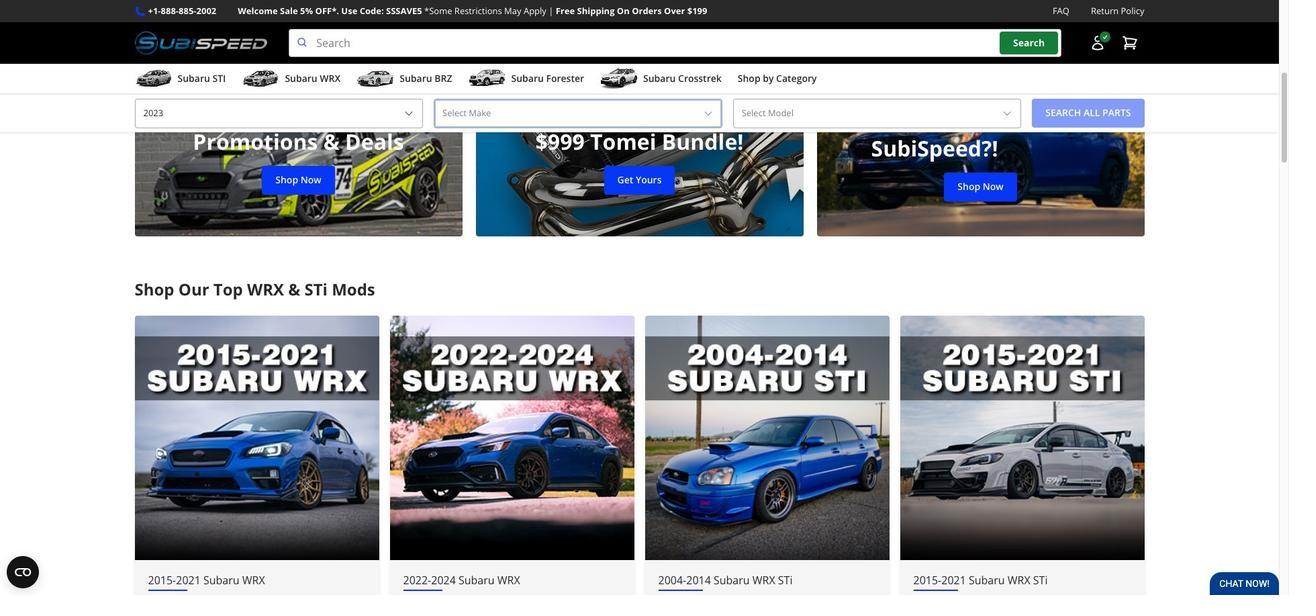 Task type: describe. For each thing, give the bounding box(es) containing it.
2015-21 wrx mods image
[[135, 315, 379, 560]]

a subaru crosstrek thumbnail image image
[[601, 69, 638, 89]]

select model image
[[1003, 108, 1013, 119]]

wrx sti mods image
[[645, 315, 890, 560]]

Select Year button
[[135, 99, 423, 128]]

select year image
[[404, 108, 415, 119]]

deals image
[[135, 31, 463, 236]]

select make image
[[703, 108, 714, 119]]



Task type: vqa. For each thing, say whether or not it's contained in the screenshot.
2015-21 WRX MODS image
yes



Task type: locate. For each thing, give the bounding box(es) containing it.
Select Model button
[[733, 99, 1022, 128]]

Select Make button
[[434, 99, 723, 128]]

a subaru wrx thumbnail image image
[[242, 69, 280, 89]]

subispeed logo image
[[135, 29, 268, 57]]

2022-2024 wrx mods image
[[390, 315, 635, 560]]

coilovers image
[[476, 31, 804, 236]]

a subaru sti thumbnail image image
[[135, 69, 172, 89]]

a subaru brz thumbnail image image
[[357, 69, 395, 89]]

earn rewards image
[[817, 31, 1145, 236]]

a subaru forester thumbnail image image
[[469, 69, 506, 89]]

open widget image
[[7, 556, 39, 589]]

button image
[[1090, 35, 1106, 51]]

2015-2021 wrx sti aftermarket parts image
[[901, 315, 1145, 560]]

search input field
[[289, 29, 1062, 57]]



